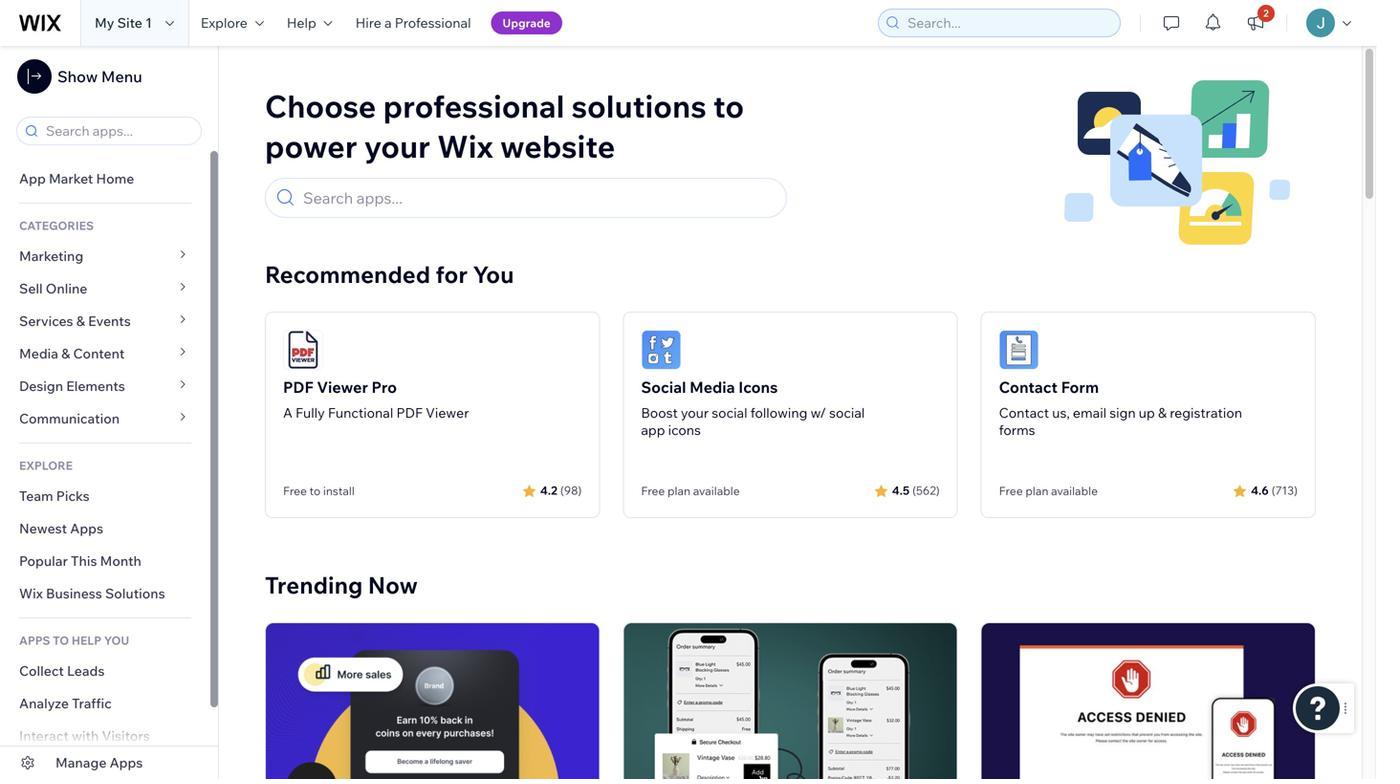 Task type: vqa. For each thing, say whether or not it's contained in the screenshot.
secure
no



Task type: describe. For each thing, give the bounding box(es) containing it.
free for contact form
[[999, 484, 1023, 498]]

sell online link
[[0, 273, 210, 305]]

business
[[46, 585, 102, 602]]

icons
[[668, 422, 701, 439]]

month
[[100, 553, 141, 570]]

4.6 (713)
[[1251, 484, 1298, 498]]

apps
[[19, 634, 50, 648]]

content
[[73, 345, 125, 362]]

show
[[57, 67, 98, 86]]

help
[[72, 634, 101, 648]]

app market home link
[[0, 163, 210, 195]]

collect leads
[[19, 663, 105, 680]]

analyze traffic
[[19, 695, 112, 712]]

0 horizontal spatial viewer
[[317, 378, 368, 397]]

design elements link
[[0, 370, 210, 403]]

marketing
[[19, 248, 83, 264]]

services & events
[[19, 313, 131, 330]]

apps for manage apps
[[110, 755, 143, 771]]

forms
[[999, 422, 1036, 439]]

2 button
[[1235, 0, 1277, 46]]

boost
[[641, 405, 678, 421]]

social media icons boost your social following w/ social app icons
[[641, 378, 865, 439]]

media inside sidebar element
[[19, 345, 58, 362]]

visitors
[[102, 728, 150, 745]]

plan for contact
[[1026, 484, 1049, 498]]

home
[[96, 170, 134, 187]]

twism: your own coin & rewards poster image
[[266, 624, 599, 780]]

my
[[95, 14, 114, 31]]

you
[[473, 260, 514, 289]]

team picks link
[[0, 480, 210, 513]]

1 horizontal spatial viewer
[[426, 405, 469, 421]]

solutions
[[572, 87, 707, 125]]

menu
[[101, 67, 142, 86]]

manage apps
[[55, 755, 143, 771]]

0 horizontal spatial to
[[310, 484, 321, 498]]

app market home
[[19, 170, 134, 187]]

following
[[751, 405, 808, 421]]

choose professional solutions to power your wix website
[[265, 87, 744, 165]]

explore
[[201, 14, 248, 31]]

your inside choose professional solutions to power your wix website
[[364, 127, 430, 165]]

newest apps
[[19, 520, 103, 537]]

recommended
[[265, 260, 431, 289]]

team picks
[[19, 488, 90, 505]]

communication link
[[0, 403, 210, 435]]

available for contact
[[1051, 484, 1098, 498]]

elements
[[66, 378, 125, 395]]

services & events link
[[0, 305, 210, 338]]

sidebar element
[[0, 46, 219, 780]]

analyze traffic link
[[0, 688, 210, 720]]

hire
[[356, 14, 381, 31]]

apps to help you
[[19, 634, 129, 648]]

reconvert upsell & cross sell poster image
[[624, 624, 957, 780]]

analyze
[[19, 695, 69, 712]]

my site 1
[[95, 14, 152, 31]]

show menu button
[[17, 59, 142, 94]]

you
[[104, 634, 129, 648]]

choose
[[265, 87, 376, 125]]

apps for newest apps
[[70, 520, 103, 537]]

hire a professional
[[356, 14, 471, 31]]

help button
[[275, 0, 344, 46]]

form
[[1061, 378, 1099, 397]]

interact with visitors
[[19, 728, 150, 745]]

media inside social media icons boost your social following w/ social app icons
[[690, 378, 735, 397]]

functional
[[328, 405, 393, 421]]

email
[[1073, 405, 1107, 421]]

explore
[[19, 459, 73, 473]]

hire a professional link
[[344, 0, 483, 46]]

manage
[[55, 755, 107, 771]]

4.5 (562)
[[892, 484, 940, 498]]

1 social from the left
[[712, 405, 748, 421]]

online
[[46, 280, 87, 297]]

trending
[[265, 571, 363, 600]]

& for services
[[76, 313, 85, 330]]

free to install
[[283, 484, 355, 498]]

sell
[[19, 280, 43, 297]]

blockify fraud ip blocker poster image
[[982, 624, 1315, 780]]

free for pdf viewer pro
[[283, 484, 307, 498]]

to
[[53, 634, 69, 648]]

contact form contact us, email sign up & registration forms
[[999, 378, 1243, 439]]

market
[[49, 170, 93, 187]]



Task type: locate. For each thing, give the bounding box(es) containing it.
communication
[[19, 410, 123, 427]]

0 vertical spatial to
[[714, 87, 744, 125]]

plan down forms
[[1026, 484, 1049, 498]]

wix business solutions
[[19, 585, 165, 602]]

2 plan from the left
[[1026, 484, 1049, 498]]

0 vertical spatial media
[[19, 345, 58, 362]]

1 vertical spatial media
[[690, 378, 735, 397]]

solutions
[[105, 585, 165, 602]]

design
[[19, 378, 63, 395]]

media
[[19, 345, 58, 362], [690, 378, 735, 397]]

Search apps... field
[[40, 118, 195, 144], [297, 179, 778, 217]]

to right solutions
[[714, 87, 744, 125]]

search apps... field down website
[[297, 179, 778, 217]]

1 horizontal spatial apps
[[110, 755, 143, 771]]

2 horizontal spatial &
[[1158, 405, 1167, 421]]

0 horizontal spatial your
[[364, 127, 430, 165]]

plan for icons
[[668, 484, 691, 498]]

wix inside choose professional solutions to power your wix website
[[437, 127, 493, 165]]

free plan available down forms
[[999, 484, 1098, 498]]

pdf viewer pro logo image
[[283, 330, 323, 370]]

1 horizontal spatial social
[[829, 405, 865, 421]]

install
[[323, 484, 355, 498]]

2 horizontal spatial free
[[999, 484, 1023, 498]]

free down forms
[[999, 484, 1023, 498]]

1 horizontal spatial media
[[690, 378, 735, 397]]

plan down icons
[[668, 484, 691, 498]]

available for icons
[[693, 484, 740, 498]]

& left events
[[76, 313, 85, 330]]

1 free plan available from the left
[[641, 484, 740, 498]]

available
[[693, 484, 740, 498], [1051, 484, 1098, 498]]

collect
[[19, 663, 64, 680]]

fully
[[296, 405, 325, 421]]

4.6
[[1251, 484, 1269, 498]]

& right up
[[1158, 405, 1167, 421]]

0 horizontal spatial &
[[61, 345, 70, 362]]

contact up forms
[[999, 405, 1049, 421]]

to
[[714, 87, 744, 125], [310, 484, 321, 498]]

0 horizontal spatial pdf
[[283, 378, 313, 397]]

1 horizontal spatial wix
[[437, 127, 493, 165]]

free plan available for icons
[[641, 484, 740, 498]]

4.2 (98)
[[540, 484, 582, 498]]

your
[[364, 127, 430, 165], [681, 405, 709, 421]]

show menu
[[57, 67, 142, 86]]

0 horizontal spatial search apps... field
[[40, 118, 195, 144]]

site
[[117, 14, 142, 31]]

plan
[[668, 484, 691, 498], [1026, 484, 1049, 498]]

design elements
[[19, 378, 125, 395]]

your up icons
[[681, 405, 709, 421]]

free plan available
[[641, 484, 740, 498], [999, 484, 1098, 498]]

1 horizontal spatial your
[[681, 405, 709, 421]]

0 vertical spatial contact
[[999, 378, 1058, 397]]

1 horizontal spatial to
[[714, 87, 744, 125]]

0 horizontal spatial plan
[[668, 484, 691, 498]]

1 plan from the left
[[668, 484, 691, 498]]

1 horizontal spatial free plan available
[[999, 484, 1098, 498]]

1 horizontal spatial plan
[[1026, 484, 1049, 498]]

to left install
[[310, 484, 321, 498]]

2
[[1264, 7, 1269, 19]]

1 vertical spatial &
[[61, 345, 70, 362]]

1 horizontal spatial free
[[641, 484, 665, 498]]

0 vertical spatial search apps... field
[[40, 118, 195, 144]]

free plan available for contact
[[999, 484, 1098, 498]]

categories
[[19, 219, 94, 233]]

up
[[1139, 405, 1155, 421]]

services
[[19, 313, 73, 330]]

professional
[[395, 14, 471, 31]]

0 vertical spatial viewer
[[317, 378, 368, 397]]

your right power
[[364, 127, 430, 165]]

0 vertical spatial wix
[[437, 127, 493, 165]]

1 horizontal spatial pdf
[[396, 405, 423, 421]]

social right 'w/'
[[829, 405, 865, 421]]

0 horizontal spatial wix
[[19, 585, 43, 602]]

0 horizontal spatial apps
[[70, 520, 103, 537]]

1 contact from the top
[[999, 378, 1058, 397]]

popular this month
[[19, 553, 141, 570]]

now
[[368, 571, 418, 600]]

(562)
[[913, 484, 940, 498]]

2 vertical spatial &
[[1158, 405, 1167, 421]]

pro
[[372, 378, 397, 397]]

1 vertical spatial pdf
[[396, 405, 423, 421]]

this
[[71, 553, 97, 570]]

interact with visitors link
[[0, 720, 210, 753]]

free for social media icons
[[641, 484, 665, 498]]

icons
[[739, 378, 778, 397]]

2 free plan available from the left
[[999, 484, 1098, 498]]

media & content
[[19, 345, 125, 362]]

help
[[287, 14, 316, 31]]

us,
[[1052, 405, 1070, 421]]

apps down visitors
[[110, 755, 143, 771]]

trending now
[[265, 571, 418, 600]]

1 vertical spatial viewer
[[426, 405, 469, 421]]

sell online
[[19, 280, 87, 297]]

& inside the 'contact form contact us, email sign up & registration forms'
[[1158, 405, 1167, 421]]

1 horizontal spatial &
[[76, 313, 85, 330]]

1 free from the left
[[283, 484, 307, 498]]

viewer right "functional"
[[426, 405, 469, 421]]

0 vertical spatial pdf
[[283, 378, 313, 397]]

& left content
[[61, 345, 70, 362]]

1 horizontal spatial available
[[1051, 484, 1098, 498]]

1 vertical spatial your
[[681, 405, 709, 421]]

0 vertical spatial your
[[364, 127, 430, 165]]

to inside choose professional solutions to power your wix website
[[714, 87, 744, 125]]

power
[[265, 127, 357, 165]]

1 horizontal spatial search apps... field
[[297, 179, 778, 217]]

2 available from the left
[[1051, 484, 1098, 498]]

wix down popular
[[19, 585, 43, 602]]

2 free from the left
[[641, 484, 665, 498]]

& inside media & content link
[[61, 345, 70, 362]]

0 vertical spatial apps
[[70, 520, 103, 537]]

free plan available down icons
[[641, 484, 740, 498]]

popular
[[19, 553, 68, 570]]

app
[[19, 170, 46, 187]]

pdf down pro
[[396, 405, 423, 421]]

available down icons
[[693, 484, 740, 498]]

leads
[[67, 663, 105, 680]]

media up the design
[[19, 345, 58, 362]]

sign
[[1110, 405, 1136, 421]]

0 horizontal spatial free plan available
[[641, 484, 740, 498]]

wix inside 'link'
[[19, 585, 43, 602]]

traffic
[[72, 695, 112, 712]]

1 vertical spatial apps
[[110, 755, 143, 771]]

0 horizontal spatial media
[[19, 345, 58, 362]]

media left icons
[[690, 378, 735, 397]]

a
[[384, 14, 392, 31]]

4.2
[[540, 484, 558, 498]]

apps
[[70, 520, 103, 537], [110, 755, 143, 771]]

available down us,
[[1051, 484, 1098, 498]]

a
[[283, 405, 293, 421]]

media & content link
[[0, 338, 210, 370]]

free
[[283, 484, 307, 498], [641, 484, 665, 498], [999, 484, 1023, 498]]

search apps... field up home
[[40, 118, 195, 144]]

your inside social media icons boost your social following w/ social app icons
[[681, 405, 709, 421]]

viewer up "functional"
[[317, 378, 368, 397]]

1 available from the left
[[693, 484, 740, 498]]

(713)
[[1272, 484, 1298, 498]]

0 horizontal spatial free
[[283, 484, 307, 498]]

w/
[[811, 405, 826, 421]]

newest apps link
[[0, 513, 210, 545]]

wix down professional
[[437, 127, 493, 165]]

website
[[500, 127, 615, 165]]

1
[[145, 14, 152, 31]]

pdf
[[283, 378, 313, 397], [396, 405, 423, 421]]

apps up this
[[70, 520, 103, 537]]

4.5
[[892, 484, 910, 498]]

1 vertical spatial contact
[[999, 405, 1049, 421]]

1 vertical spatial search apps... field
[[297, 179, 778, 217]]

picks
[[56, 488, 90, 505]]

2 contact from the top
[[999, 405, 1049, 421]]

with
[[72, 728, 99, 745]]

Search... field
[[902, 10, 1114, 36]]

free down app
[[641, 484, 665, 498]]

1 vertical spatial to
[[310, 484, 321, 498]]

recommended for you
[[265, 260, 514, 289]]

& inside services & events link
[[76, 313, 85, 330]]

wix business solutions link
[[0, 578, 210, 610]]

social media icons logo image
[[641, 330, 681, 370]]

2 social from the left
[[829, 405, 865, 421]]

registration
[[1170, 405, 1243, 421]]

team
[[19, 488, 53, 505]]

0 horizontal spatial available
[[693, 484, 740, 498]]

search apps... field inside sidebar element
[[40, 118, 195, 144]]

contact down contact form logo
[[999, 378, 1058, 397]]

for
[[436, 260, 468, 289]]

free left install
[[283, 484, 307, 498]]

0 horizontal spatial social
[[712, 405, 748, 421]]

upgrade
[[503, 16, 551, 30]]

& for media
[[61, 345, 70, 362]]

3 free from the left
[[999, 484, 1023, 498]]

social down icons
[[712, 405, 748, 421]]

&
[[76, 313, 85, 330], [61, 345, 70, 362], [1158, 405, 1167, 421]]

0 vertical spatial &
[[76, 313, 85, 330]]

contact form logo image
[[999, 330, 1039, 370]]

upgrade button
[[491, 11, 562, 34]]

1 vertical spatial wix
[[19, 585, 43, 602]]

app
[[641, 422, 665, 439]]

social
[[641, 378, 686, 397]]

pdf up a
[[283, 378, 313, 397]]

professional
[[383, 87, 565, 125]]

events
[[88, 313, 131, 330]]



